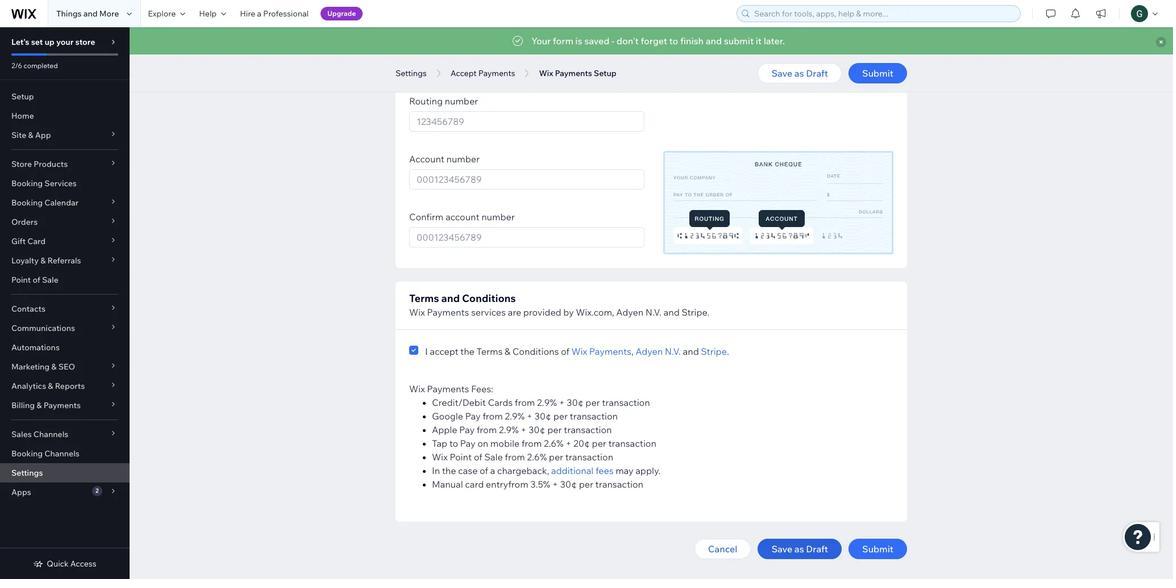 Task type: locate. For each thing, give the bounding box(es) containing it.
payments inside 'dropdown button'
[[44, 401, 81, 411]]

0 horizontal spatial settings
[[11, 468, 43, 479]]

terms up i
[[409, 292, 439, 305]]

payments up accept at the bottom left of the page
[[427, 307, 469, 318]]

1 horizontal spatial your
[[547, 44, 566, 55]]

terms
[[409, 292, 439, 305], [477, 346, 503, 358]]

adyen for the
[[636, 346, 663, 358]]

n.v. up adyen n.v. link
[[646, 307, 662, 318]]

1 vertical spatial n.v.
[[665, 346, 681, 358]]

the inside where would you like us to send your money? the bank account must be a checking account and registered to the person above. learn more
[[681, 57, 695, 69]]

0 vertical spatial setup
[[594, 68, 617, 78]]

1 vertical spatial adyen
[[636, 346, 663, 358]]

your
[[532, 35, 551, 47]]

setup up home
[[11, 92, 34, 102]]

seo
[[58, 362, 75, 372]]

chargeback,
[[497, 466, 549, 477]]

0 vertical spatial submit
[[862, 68, 894, 79]]

1 draft from the top
[[806, 68, 828, 79]]

the down finish
[[681, 57, 695, 69]]

routing number
[[409, 96, 478, 107]]

it
[[756, 35, 762, 47]]

1 vertical spatial terms
[[477, 346, 503, 358]]

as for 1st save as draft button from the bottom of the page
[[795, 544, 804, 555]]

1 horizontal spatial sale
[[484, 452, 503, 463]]

& right loyalty at the top left of the page
[[40, 256, 46, 266]]

2.6%
[[544, 438, 564, 450], [527, 452, 547, 463]]

payments down wix.com,
[[589, 346, 632, 358]]

0 vertical spatial channels
[[33, 430, 68, 440]]

to down upgrading
[[670, 57, 679, 69]]

1 vertical spatial the
[[461, 346, 475, 358]]

channels inside popup button
[[33, 430, 68, 440]]

orders button
[[0, 213, 130, 232]]

1 vertical spatial 2.9%
[[505, 411, 525, 422]]

wix
[[539, 68, 553, 78], [409, 307, 425, 318], [572, 346, 587, 358], [409, 384, 425, 395], [432, 452, 448, 463]]

number right account
[[447, 153, 480, 165]]

settings down the where
[[396, 68, 427, 78]]

and right finish
[[706, 35, 722, 47]]

now
[[817, 36, 834, 46]]

1 vertical spatial save as draft button
[[758, 532, 842, 568]]

of down on
[[474, 452, 482, 463]]

and
[[83, 9, 98, 19], [706, 35, 722, 47], [606, 57, 622, 69], [441, 292, 460, 305], [664, 307, 680, 318], [683, 346, 699, 358]]

the right the in
[[442, 466, 456, 477]]

0 horizontal spatial the
[[442, 466, 456, 477]]

0 vertical spatial 2.9%
[[537, 397, 557, 409]]

0 vertical spatial booking
[[11, 179, 43, 189]]

2.9% down cards on the left of page
[[505, 411, 525, 422]]

1 vertical spatial 2.6%
[[527, 452, 547, 463]]

upgrade inside upgrade button
[[327, 9, 356, 18]]

1 vertical spatial save
[[772, 544, 793, 555]]

save as draft button
[[758, 55, 842, 91], [758, 532, 842, 568]]

later.
[[764, 35, 785, 47]]

1 horizontal spatial n.v.
[[665, 346, 681, 358]]

by right -
[[626, 35, 637, 47]]

2 booking from the top
[[11, 198, 43, 208]]

1 vertical spatial number
[[447, 153, 480, 165]]

i accept the terms & conditions of wix payments , adyen n.v. and stripe .
[[425, 346, 729, 358]]

booking down store
[[11, 179, 43, 189]]

0 vertical spatial terms
[[409, 292, 439, 305]]

sales channels
[[11, 430, 68, 440]]

where would you like us to send your money? the bank account must be a checking account and registered to the person above. learn more
[[409, 44, 807, 69]]

to right upgrading
[[685, 35, 694, 47]]

n.v. inside terms and conditions wix payments services are provided by wix.com, adyen n.v. and stripe.
[[646, 307, 662, 318]]

payments inside wix payments fees: credit/debit cards from 2.9% + 30¢ per transaction google pay from 2.9% + 30¢ per transaction apple pay from 2.9% + 30¢ per transaction tap to pay on mobile from 2.6% + 20¢ per transaction wix point of sale from 2.6% per transaction in the case of a chargeback, additional fees may apply. manual card entry from 3.5% + 30¢ per transaction
[[427, 384, 469, 395]]

submit
[[862, 68, 894, 79], [862, 544, 894, 555]]

setup link
[[0, 87, 130, 106]]

billing & payments button
[[0, 396, 130, 416]]

sales channels button
[[0, 425, 130, 445]]

payments up credit/debit
[[427, 384, 469, 395]]

account
[[450, 57, 484, 69], [570, 57, 604, 69], [446, 211, 480, 223]]

0 vertical spatial as
[[795, 68, 804, 79]]

from right cards on the left of page
[[515, 397, 535, 409]]

stripe.
[[682, 307, 710, 318]]

by right provided
[[564, 307, 574, 318]]

& right 'site'
[[28, 130, 33, 140]]

and left more
[[83, 9, 98, 19]]

& left seo
[[51, 362, 57, 372]]

from up chargeback,
[[505, 452, 525, 463]]

transaction
[[602, 397, 650, 409], [570, 411, 618, 422], [564, 425, 612, 436], [609, 438, 657, 450], [565, 452, 613, 463], [596, 479, 644, 491]]

2.6% left 20¢
[[544, 438, 564, 450]]

send
[[524, 44, 545, 55]]

sale down loyalty & referrals
[[42, 275, 58, 285]]

fees:
[[471, 384, 493, 395]]

None checkbox
[[409, 344, 418, 358]]

channels down the sales channels popup button
[[45, 449, 79, 459]]

1 vertical spatial save as draft
[[772, 544, 828, 555]]

setup inside sidebar "element"
[[11, 92, 34, 102]]

Search for tools, apps, help & more... field
[[751, 6, 1017, 22]]

pay left on
[[460, 438, 476, 450]]

1 horizontal spatial point
[[450, 452, 472, 463]]

2.9% right cards on the left of page
[[537, 397, 557, 409]]

1 save as draft from the top
[[772, 68, 828, 79]]

completed
[[24, 61, 58, 70]]

fees
[[596, 466, 614, 477]]

conditions down provided
[[513, 346, 559, 358]]

1 horizontal spatial by
[[626, 35, 637, 47]]

services
[[471, 307, 506, 318]]

0 vertical spatial settings
[[396, 68, 427, 78]]

1 vertical spatial setup
[[11, 92, 34, 102]]

upgrade for upgrade now
[[782, 36, 815, 46]]

your form is saved - don't forget to finish and submit it later.
[[532, 35, 785, 47]]

3 booking from the top
[[11, 449, 43, 459]]

settings inside sidebar "element"
[[11, 468, 43, 479]]

to inside alert
[[685, 35, 694, 47]]

from right mobile
[[522, 438, 542, 450]]

wix inside button
[[539, 68, 553, 78]]

of down loyalty & referrals
[[33, 275, 40, 285]]

settings inside button
[[396, 68, 427, 78]]

2.6% up chargeback,
[[527, 452, 547, 463]]

the right accept at the bottom left of the page
[[461, 346, 475, 358]]

& right "billing"
[[37, 401, 42, 411]]

1 vertical spatial submit
[[862, 544, 894, 555]]

.
[[727, 346, 729, 358]]

entry
[[486, 479, 508, 491]]

& left reports
[[48, 381, 53, 392]]

wix payments fees: credit/debit cards from 2.9% + 30¢ per transaction google pay from 2.9% + 30¢ per transaction apple pay from 2.9% + 30¢ per transaction tap to pay on mobile from 2.6% + 20¢ per transaction wix point of sale from 2.6% per transaction in the case of a chargeback, additional fees may apply. manual card entry from 3.5% + 30¢ per transaction
[[409, 384, 661, 491]]

1 vertical spatial settings
[[11, 468, 43, 479]]

the
[[681, 57, 695, 69], [461, 346, 475, 358], [442, 466, 456, 477]]

finish
[[680, 35, 704, 47]]

bank
[[427, 57, 448, 69]]

site
[[11, 130, 26, 140]]

a right the hire
[[257, 9, 262, 19]]

2.9% up mobile
[[499, 425, 519, 436]]

explore
[[148, 9, 176, 19]]

your form is saved - don't forget to finish and submit it later. alert
[[130, 27, 1173, 55]]

channels up booking channels
[[33, 430, 68, 440]]

booking down sales
[[11, 449, 43, 459]]

2 horizontal spatial the
[[681, 57, 695, 69]]

save as draft
[[772, 68, 828, 79], [772, 544, 828, 555]]

0 vertical spatial save
[[772, 68, 793, 79]]

0 horizontal spatial your
[[56, 37, 73, 47]]

saved
[[584, 35, 610, 47]]

2 vertical spatial 2.9%
[[499, 425, 519, 436]]

0 vertical spatial n.v.
[[646, 307, 662, 318]]

your inside sidebar "element"
[[56, 37, 73, 47]]

billing & payments
[[11, 401, 81, 411]]

adyen inside terms and conditions wix payments services are provided by wix.com, adyen n.v. and stripe.
[[616, 307, 644, 318]]

to inside 'alert'
[[669, 35, 678, 47]]

1 vertical spatial conditions
[[513, 346, 559, 358]]

adyen right ,
[[636, 346, 663, 358]]

upgrade right the professional
[[327, 9, 356, 18]]

upgrade up more
[[782, 36, 815, 46]]

home
[[11, 111, 34, 121]]

0 vertical spatial by
[[626, 35, 637, 47]]

let's
[[11, 37, 29, 47]]

1 vertical spatial upgrade
[[782, 36, 815, 46]]

booking inside "link"
[[11, 179, 43, 189]]

0 vertical spatial pay
[[465, 411, 481, 422]]

services
[[45, 179, 77, 189]]

0 vertical spatial save as draft
[[772, 68, 828, 79]]

0 vertical spatial save as draft button
[[758, 55, 842, 91]]

a left premium
[[696, 35, 701, 47]]

1 horizontal spatial settings
[[396, 68, 427, 78]]

cancel button
[[695, 540, 751, 560]]

1 vertical spatial submit button
[[849, 532, 907, 568]]

0 vertical spatial submit button
[[849, 55, 907, 91]]

0 horizontal spatial sale
[[42, 275, 58, 285]]

additional fees link
[[551, 464, 614, 478]]

point inside wix payments fees: credit/debit cards from 2.9% + 30¢ per transaction google pay from 2.9% + 30¢ per transaction apple pay from 2.9% + 30¢ per transaction tap to pay on mobile from 2.6% + 20¢ per transaction wix point of sale from 2.6% per transaction in the case of a chargeback, additional fees may apply. manual card entry from 3.5% + 30¢ per transaction
[[450, 452, 472, 463]]

0 vertical spatial sale
[[42, 275, 58, 285]]

hire a professional link
[[233, 0, 315, 27]]

cancel
[[708, 544, 738, 555]]

0 vertical spatial upgrade
[[327, 9, 356, 18]]

person
[[697, 57, 727, 69]]

of
[[33, 275, 40, 285], [561, 346, 570, 358], [474, 452, 482, 463], [480, 466, 488, 477]]

0 vertical spatial adyen
[[616, 307, 644, 318]]

pay right apple
[[459, 425, 475, 436]]

1 vertical spatial sale
[[484, 452, 503, 463]]

may
[[616, 466, 634, 477]]

to left finish
[[669, 35, 678, 47]]

1 horizontal spatial upgrade
[[782, 36, 815, 46]]

analytics
[[11, 381, 46, 392]]

& for reports
[[48, 381, 53, 392]]

pay
[[465, 411, 481, 422], [459, 425, 475, 436], [460, 438, 476, 450]]

1 horizontal spatial setup
[[594, 68, 617, 78]]

per
[[586, 397, 600, 409], [554, 411, 568, 422], [548, 425, 562, 436], [592, 438, 607, 450], [549, 452, 563, 463], [579, 479, 594, 491]]

booking calendar
[[11, 198, 79, 208]]

0 horizontal spatial point
[[11, 275, 31, 285]]

number up confirm account number 'field'
[[482, 211, 515, 223]]

1 vertical spatial draft
[[806, 544, 828, 555]]

forget
[[641, 35, 667, 47]]

1 save from the top
[[772, 68, 793, 79]]

orders
[[11, 217, 38, 227]]

and left the stripe link
[[683, 346, 699, 358]]

sale down on
[[484, 452, 503, 463]]

a up entry
[[490, 466, 495, 477]]

booking for booking services
[[11, 179, 43, 189]]

1 vertical spatial booking
[[11, 198, 43, 208]]

point up case
[[450, 452, 472, 463]]

booking services link
[[0, 174, 130, 193]]

hire a professional
[[240, 9, 309, 19]]

pay down credit/debit
[[465, 411, 481, 422]]

n.v. right ,
[[665, 346, 681, 358]]

1 as from the top
[[795, 68, 804, 79]]

premium
[[703, 35, 742, 47]]

booking channels
[[11, 449, 79, 459]]

from up on
[[477, 425, 497, 436]]

2 save from the top
[[772, 544, 793, 555]]

1 horizontal spatial terms
[[477, 346, 503, 358]]

2 save as draft button from the top
[[758, 532, 842, 568]]

adyen right wix.com,
[[616, 307, 644, 318]]

2 submit button from the top
[[849, 532, 907, 568]]

& inside dropdown button
[[40, 256, 46, 266]]

1 vertical spatial as
[[795, 544, 804, 555]]

form
[[553, 35, 573, 47]]

0 horizontal spatial upgrade
[[327, 9, 356, 18]]

conditions up services
[[462, 292, 516, 305]]

by
[[626, 35, 637, 47], [564, 307, 574, 318]]

the
[[409, 57, 425, 69]]

& inside 'dropdown button'
[[37, 401, 42, 411]]

a inside where would you like us to send your money? the bank account must be a checking account and registered to the person above. learn more
[[523, 57, 528, 69]]

your right up
[[56, 37, 73, 47]]

2 vertical spatial the
[[442, 466, 456, 477]]

1 vertical spatial by
[[564, 307, 574, 318]]

your up checking
[[547, 44, 566, 55]]

booking inside dropdown button
[[11, 198, 43, 208]]

payments
[[555, 35, 598, 47]]

analytics & reports
[[11, 381, 85, 392]]

2 draft from the top
[[806, 544, 828, 555]]

and down -
[[606, 57, 622, 69]]

0 vertical spatial number
[[445, 96, 478, 107]]

booking services
[[11, 179, 77, 189]]

booking calendar button
[[0, 193, 130, 213]]

terms up fees:
[[477, 346, 503, 358]]

products
[[34, 159, 68, 169]]

booking up orders
[[11, 198, 43, 208]]

upgrading
[[639, 35, 683, 47]]

card
[[465, 479, 484, 491]]

online
[[527, 35, 553, 47]]

card
[[27, 236, 46, 247]]

must
[[486, 57, 508, 69]]

upgrade inside upgrade now button
[[782, 36, 815, 46]]

1 save as draft button from the top
[[758, 55, 842, 91]]

0 horizontal spatial setup
[[11, 92, 34, 102]]

conditions inside terms and conditions wix payments services are provided by wix.com, adyen n.v. and stripe.
[[462, 292, 516, 305]]

start accepting online payments today by upgrading to a premium plan. alert
[[130, 27, 1173, 55]]

0 vertical spatial point
[[11, 275, 31, 285]]

1 horizontal spatial the
[[461, 346, 475, 358]]

and up accept at the bottom left of the page
[[441, 292, 460, 305]]

to right us
[[513, 44, 522, 55]]

payments down 'analytics & reports' dropdown button
[[44, 401, 81, 411]]

0 horizontal spatial n.v.
[[646, 307, 662, 318]]

payments
[[478, 68, 515, 78], [555, 68, 592, 78], [427, 307, 469, 318], [589, 346, 632, 358], [427, 384, 469, 395], [44, 401, 81, 411]]

2 as from the top
[[795, 544, 804, 555]]

1 vertical spatial point
[[450, 452, 472, 463]]

setup down money?
[[594, 68, 617, 78]]

settings up 'apps'
[[11, 468, 43, 479]]

to right tap
[[449, 438, 458, 450]]

a right be
[[523, 57, 528, 69]]

point down loyalty at the top left of the page
[[11, 275, 31, 285]]

0 horizontal spatial terms
[[409, 292, 439, 305]]

upgrade
[[327, 9, 356, 18], [782, 36, 815, 46]]

booking for booking channels
[[11, 449, 43, 459]]

as for 1st save as draft button
[[795, 68, 804, 79]]

payments down money?
[[555, 68, 592, 78]]

0 vertical spatial conditions
[[462, 292, 516, 305]]

0 vertical spatial draft
[[806, 68, 828, 79]]

0 horizontal spatial by
[[564, 307, 574, 318]]

number down accept
[[445, 96, 478, 107]]

2 vertical spatial booking
[[11, 449, 43, 459]]

of left wix payments "link"
[[561, 346, 570, 358]]

1 booking from the top
[[11, 179, 43, 189]]

1 vertical spatial channels
[[45, 449, 79, 459]]

0 vertical spatial the
[[681, 57, 695, 69]]

by inside alert
[[626, 35, 637, 47]]

& for payments
[[37, 401, 42, 411]]

settings for settings link
[[11, 468, 43, 479]]



Task type: vqa. For each thing, say whether or not it's contained in the screenshot.
NEXT
no



Task type: describe. For each thing, give the bounding box(es) containing it.
Confirm account number field
[[413, 228, 641, 247]]

n.v. for conditions
[[646, 307, 662, 318]]

account right confirm
[[446, 211, 480, 223]]

3.5%
[[531, 479, 550, 491]]

your inside where would you like us to send your money? the bank account must be a checking account and registered to the person above. learn more
[[547, 44, 566, 55]]

sale inside sidebar "element"
[[42, 275, 58, 285]]

and left stripe.
[[664, 307, 680, 318]]

setup inside button
[[594, 68, 617, 78]]

a inside wix payments fees: credit/debit cards from 2.9% + 30¢ per transaction google pay from 2.9% + 30¢ per transaction apple pay from 2.9% + 30¢ per transaction tap to pay on mobile from 2.6% + 20¢ per transaction wix point of sale from 2.6% per transaction in the case of a chargeback, additional fees may apply. manual card entry from 3.5% + 30¢ per transaction
[[490, 466, 495, 477]]

& for app
[[28, 130, 33, 140]]

cards
[[488, 397, 513, 409]]

learn more link
[[759, 56, 807, 70]]

gift card
[[11, 236, 46, 247]]

payments inside terms and conditions wix payments services are provided by wix.com, adyen n.v. and stripe.
[[427, 307, 469, 318]]

quick access button
[[33, 559, 96, 570]]

booking channels link
[[0, 445, 130, 464]]

in
[[432, 466, 440, 477]]

start accepting online payments today by upgrading to a premium plan.
[[459, 35, 765, 47]]

adyen for conditions
[[616, 307, 644, 318]]

store products
[[11, 159, 68, 169]]

2 vertical spatial number
[[482, 211, 515, 223]]

a inside start accepting online payments today by upgrading to a premium plan. alert
[[696, 35, 701, 47]]

n.v. for the
[[665, 346, 681, 358]]

today
[[600, 35, 624, 47]]

gift card button
[[0, 232, 130, 251]]

to inside wix payments fees: credit/debit cards from 2.9% + 30¢ per transaction google pay from 2.9% + 30¢ per transaction apple pay from 2.9% + 30¢ per transaction tap to pay on mobile from 2.6% + 20¢ per transaction wix point of sale from 2.6% per transaction in the case of a chargeback, additional fees may apply. manual card entry from 3.5% + 30¢ per transaction
[[449, 438, 458, 450]]

of inside point of sale link
[[33, 275, 40, 285]]

accept
[[451, 68, 477, 78]]

account down you
[[450, 57, 484, 69]]

accept
[[430, 346, 458, 358]]

,
[[632, 346, 634, 358]]

money?
[[568, 44, 602, 55]]

site & app
[[11, 130, 51, 140]]

2 save as draft from the top
[[772, 544, 828, 555]]

& for referrals
[[40, 256, 46, 266]]

Account number field
[[413, 170, 641, 189]]

communications button
[[0, 319, 130, 338]]

mobile
[[491, 438, 520, 450]]

let's set up your store
[[11, 37, 95, 47]]

wix payments setup
[[539, 68, 617, 78]]

referrals
[[47, 256, 81, 266]]

hire
[[240, 9, 255, 19]]

& for seo
[[51, 362, 57, 372]]

point of sale
[[11, 275, 58, 285]]

contacts
[[11, 304, 45, 314]]

channels for sales channels
[[33, 430, 68, 440]]

marketing & seo
[[11, 362, 75, 372]]

provided
[[523, 307, 561, 318]]

and inside 'alert'
[[706, 35, 722, 47]]

upgrade button
[[321, 7, 363, 20]]

are
[[508, 307, 521, 318]]

number for routing number
[[445, 96, 478, 107]]

gift
[[11, 236, 26, 247]]

1 vertical spatial pay
[[459, 425, 475, 436]]

manual
[[432, 479, 463, 491]]

channels for booking channels
[[45, 449, 79, 459]]

payments down like
[[478, 68, 515, 78]]

a inside hire a professional link
[[257, 9, 262, 19]]

the inside wix payments fees: credit/debit cards from 2.9% + 30¢ per transaction google pay from 2.9% + 30¢ per transaction apple pay from 2.9% + 30¢ per transaction tap to pay on mobile from 2.6% + 20¢ per transaction wix point of sale from 2.6% per transaction in the case of a chargeback, additional fees may apply. manual card entry from 3.5% + 30¢ per transaction
[[442, 466, 456, 477]]

start
[[459, 35, 480, 47]]

registered
[[625, 57, 668, 69]]

automations link
[[0, 338, 130, 358]]

sales
[[11, 430, 32, 440]]

& down are
[[505, 346, 511, 358]]

wix payments link
[[572, 345, 632, 359]]

accept payments
[[451, 68, 515, 78]]

Routing number field
[[413, 112, 641, 131]]

where
[[409, 44, 438, 55]]

analytics & reports button
[[0, 377, 130, 396]]

settings for settings button
[[396, 68, 427, 78]]

adyen n.v. link
[[636, 345, 681, 359]]

google
[[432, 411, 463, 422]]

more
[[785, 57, 807, 69]]

home link
[[0, 106, 130, 126]]

help
[[199, 9, 217, 19]]

settings button
[[390, 65, 432, 82]]

1 submit button from the top
[[849, 55, 907, 91]]

help button
[[192, 0, 233, 27]]

up
[[45, 37, 54, 47]]

store products button
[[0, 155, 130, 174]]

store
[[11, 159, 32, 169]]

set
[[31, 37, 43, 47]]

and inside where would you like us to send your money? the bank account must be a checking account and registered to the person above. learn more
[[606, 57, 622, 69]]

access
[[70, 559, 96, 570]]

2 submit from the top
[[862, 544, 894, 555]]

wix inside terms and conditions wix payments services are provided by wix.com, adyen n.v. and stripe.
[[409, 307, 425, 318]]

2 vertical spatial pay
[[460, 438, 476, 450]]

things
[[56, 9, 82, 19]]

automations
[[11, 343, 60, 353]]

apply.
[[636, 466, 661, 477]]

upgrade for upgrade
[[327, 9, 356, 18]]

booking for booking calendar
[[11, 198, 43, 208]]

0 vertical spatial 2.6%
[[544, 438, 564, 450]]

point of sale link
[[0, 271, 130, 290]]

by inside terms and conditions wix payments services are provided by wix.com, adyen n.v. and stripe.
[[564, 307, 574, 318]]

number for account number
[[447, 153, 480, 165]]

communications
[[11, 323, 75, 334]]

wix payments setup button
[[533, 65, 622, 82]]

terms inside terms and conditions wix payments services are provided by wix.com, adyen n.v. and stripe.
[[409, 292, 439, 305]]

accepting
[[482, 35, 525, 47]]

app
[[35, 130, 51, 140]]

settings link
[[0, 464, 130, 483]]

checking
[[530, 57, 568, 69]]

marketing
[[11, 362, 50, 372]]

billing
[[11, 401, 35, 411]]

contacts button
[[0, 300, 130, 319]]

stripe link
[[701, 345, 727, 359]]

1 submit from the top
[[862, 68, 894, 79]]

more
[[99, 9, 119, 19]]

apps
[[11, 488, 31, 498]]

routing
[[409, 96, 443, 107]]

plan.
[[744, 35, 765, 47]]

account down money?
[[570, 57, 604, 69]]

-
[[612, 35, 615, 47]]

on
[[478, 438, 488, 450]]

things and more
[[56, 9, 119, 19]]

from down cards on the left of page
[[483, 411, 503, 422]]

of right case
[[480, 466, 488, 477]]

accept payments button
[[445, 65, 521, 82]]

site & app button
[[0, 126, 130, 145]]

wix.com,
[[576, 307, 614, 318]]

point inside sidebar "element"
[[11, 275, 31, 285]]

like
[[485, 44, 499, 55]]

from down chargeback,
[[508, 479, 528, 491]]

don't
[[617, 35, 639, 47]]

sale inside wix payments fees: credit/debit cards from 2.9% + 30¢ per transaction google pay from 2.9% + 30¢ per transaction apple pay from 2.9% + 30¢ per transaction tap to pay on mobile from 2.6% + 20¢ per transaction wix point of sale from 2.6% per transaction in the case of a chargeback, additional fees may apply. manual card entry from 3.5% + 30¢ per transaction
[[484, 452, 503, 463]]

sidebar element
[[0, 27, 130, 580]]

upgrade now
[[782, 36, 834, 46]]

us
[[501, 44, 511, 55]]



